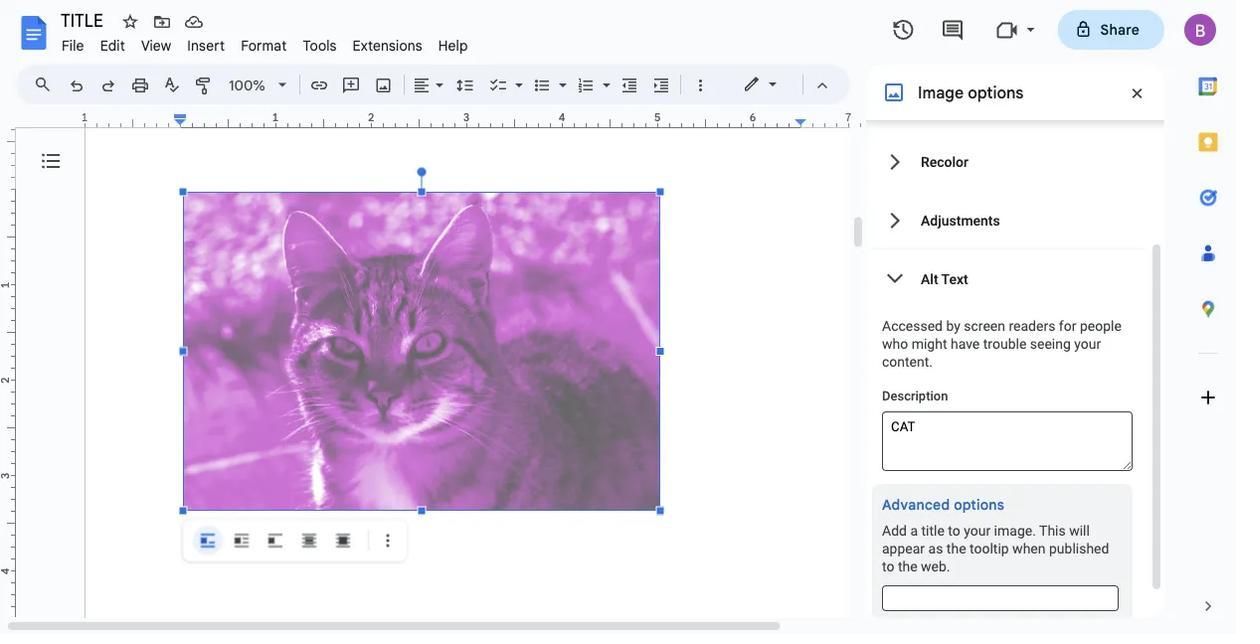 Task type: vqa. For each thing, say whether or not it's contained in the screenshot.
bottommost "Change"
no



Task type: locate. For each thing, give the bounding box(es) containing it.
1 horizontal spatial the
[[947, 541, 966, 557]]

alt text
[[921, 271, 968, 287]]

1 vertical spatial your
[[964, 523, 991, 539]]

title
[[921, 523, 945, 539]]

0 vertical spatial the
[[947, 541, 966, 557]]

options for image options
[[968, 83, 1024, 102]]

help menu item
[[430, 34, 476, 57]]

toolbar
[[187, 526, 403, 556]]

0 vertical spatial options
[[968, 83, 1024, 102]]

the
[[947, 541, 966, 557], [898, 558, 918, 575]]

the down appear
[[898, 558, 918, 575]]

your up tooltip
[[964, 523, 991, 539]]

your inside add a title to your image. this will appear as the tooltip when published to the web.
[[964, 523, 991, 539]]

menu bar inside menu bar banner
[[54, 26, 476, 59]]

options up the image.
[[954, 497, 1005, 514]]

extensions menu item
[[345, 34, 430, 57]]

0 horizontal spatial your
[[964, 523, 991, 539]]

option group
[[193, 526, 358, 556]]

tools menu item
[[295, 34, 345, 57]]

text
[[941, 271, 968, 287]]

content.
[[882, 354, 933, 370]]

to right title
[[948, 523, 960, 539]]

options
[[968, 83, 1024, 102], [954, 497, 1005, 514]]

1 horizontal spatial your
[[1074, 336, 1101, 352]]

In line radio
[[193, 526, 223, 556]]

tab list
[[1180, 59, 1236, 579]]

tooltip
[[970, 541, 1009, 557]]

format
[[241, 37, 287, 54]]

0 vertical spatial your
[[1074, 336, 1101, 352]]

menu bar
[[54, 26, 476, 59]]

appear
[[882, 541, 925, 557]]

Rename text field
[[54, 8, 114, 32]]

alt
[[921, 271, 938, 287]]

0 vertical spatial to
[[948, 523, 960, 539]]

description
[[882, 389, 948, 404]]

position
[[921, 95, 972, 111]]

insert menu item
[[179, 34, 233, 57]]

menu bar containing file
[[54, 26, 476, 59]]

a
[[910, 523, 918, 539]]

1 vertical spatial to
[[882, 558, 894, 575]]

options right the image
[[968, 83, 1024, 102]]

Star checkbox
[[116, 8, 144, 36]]

your down people
[[1074, 336, 1101, 352]]

left margin image
[[86, 112, 186, 127]]

might
[[912, 336, 947, 352]]

trouble
[[983, 336, 1027, 352]]

option group inside 'image options' application
[[193, 526, 358, 556]]

to
[[948, 523, 960, 539], [882, 558, 894, 575]]

to down appear
[[882, 558, 894, 575]]

Wrap text radio
[[227, 526, 257, 556]]

0 horizontal spatial the
[[898, 558, 918, 575]]

In front of text radio
[[328, 526, 358, 556]]

insert image image
[[372, 71, 395, 98]]

your
[[1074, 336, 1101, 352], [964, 523, 991, 539]]

1 vertical spatial options
[[954, 497, 1005, 514]]

mode and view toolbar
[[728, 65, 838, 104]]

will
[[1069, 523, 1090, 539]]

accessed by screen readers for people who might have trouble seeing your content.
[[882, 318, 1122, 370]]

have
[[951, 336, 980, 352]]

published
[[1049, 541, 1109, 557]]

adjustments tab
[[866, 191, 1149, 250]]

alt text tab
[[866, 250, 1149, 308]]

the right 'as'
[[947, 541, 966, 557]]

when
[[1013, 541, 1046, 557]]

image options section
[[866, 65, 1165, 634]]

this
[[1039, 523, 1066, 539]]

options inside tab
[[954, 497, 1005, 514]]

add
[[882, 523, 907, 539]]

insert
[[187, 37, 225, 54]]

options for advanced options
[[954, 497, 1005, 514]]

image options application
[[0, 0, 1236, 634]]

advanced options
[[882, 497, 1005, 514]]

add a title to your image. this will appear as the tooltip when published to the web.
[[882, 523, 1109, 575]]

your inside accessed by screen readers for people who might have trouble seeing your content.
[[1074, 336, 1101, 352]]



Task type: describe. For each thing, give the bounding box(es) containing it.
image.
[[994, 523, 1036, 539]]

1 horizontal spatial to
[[948, 523, 960, 539]]

file menu item
[[54, 34, 92, 57]]

Zoom text field
[[224, 72, 272, 99]]

extensions
[[353, 37, 422, 54]]

image options
[[918, 83, 1024, 102]]

view menu item
[[133, 34, 179, 57]]

web.
[[921, 558, 950, 575]]

top margin image
[[0, 94, 15, 195]]

edit
[[100, 37, 125, 54]]

advanced options tab
[[882, 494, 1005, 517]]

screen
[[964, 318, 1005, 334]]

adjustments
[[921, 212, 1000, 228]]

recolor tab
[[866, 132, 1149, 191]]

share button
[[1058, 10, 1165, 50]]

view
[[141, 37, 171, 54]]

people
[[1080, 318, 1122, 334]]

share
[[1100, 21, 1140, 38]]

by
[[946, 318, 961, 334]]

readers
[[1009, 318, 1056, 334]]

position tab
[[866, 74, 1149, 132]]

file
[[62, 37, 84, 54]]

main toolbar
[[59, 0, 716, 248]]

Title field
[[882, 586, 1119, 612]]

advanced
[[882, 497, 950, 514]]

Break text radio
[[261, 526, 290, 556]]

edit menu item
[[92, 34, 133, 57]]

Menus field
[[25, 71, 69, 98]]

Description text field
[[882, 412, 1133, 471]]

help
[[438, 37, 468, 54]]

seeing
[[1030, 336, 1071, 352]]

Zoom field
[[221, 71, 295, 101]]

image
[[918, 83, 964, 102]]

tools
[[303, 37, 337, 54]]

1 vertical spatial the
[[898, 558, 918, 575]]

1
[[81, 111, 88, 124]]

Behind text radio
[[294, 526, 324, 556]]

menu bar banner
[[0, 0, 1236, 634]]

recolor
[[921, 153, 969, 170]]

as
[[928, 541, 943, 557]]

0 horizontal spatial to
[[882, 558, 894, 575]]

line & paragraph spacing image
[[454, 71, 477, 98]]

format menu item
[[233, 34, 295, 57]]

for
[[1059, 318, 1076, 334]]

who
[[882, 336, 908, 352]]

accessed
[[882, 318, 943, 334]]

tab list inside menu bar banner
[[1180, 59, 1236, 579]]

right margin image
[[796, 112, 896, 127]]



